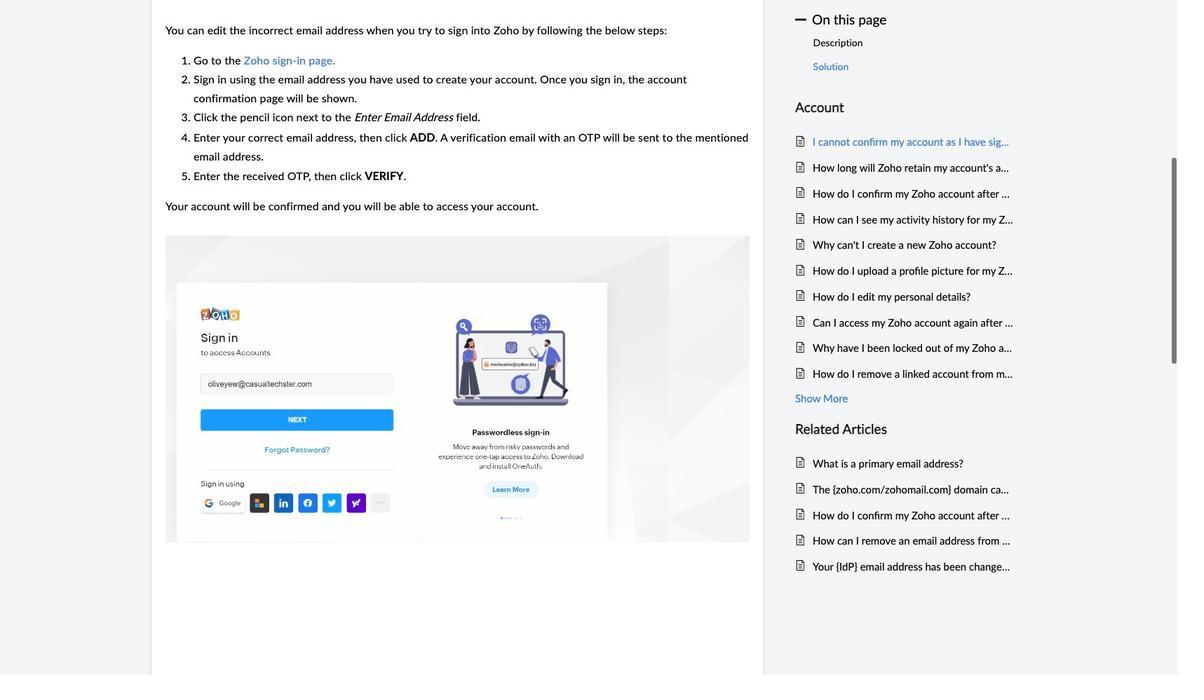 Task type: locate. For each thing, give the bounding box(es) containing it.
a gif showing how to edit the email address that is registered incorrectly. image
[[166, 235, 750, 543]]

0 vertical spatial heading
[[795, 97, 1013, 119]]

heading
[[795, 97, 1013, 119], [795, 419, 1013, 440]]

1 vertical spatial heading
[[795, 419, 1013, 440]]



Task type: vqa. For each thing, say whether or not it's contained in the screenshot.
the topmost heading
yes



Task type: describe. For each thing, give the bounding box(es) containing it.
2 heading from the top
[[795, 419, 1013, 440]]

1 heading from the top
[[795, 97, 1013, 119]]



